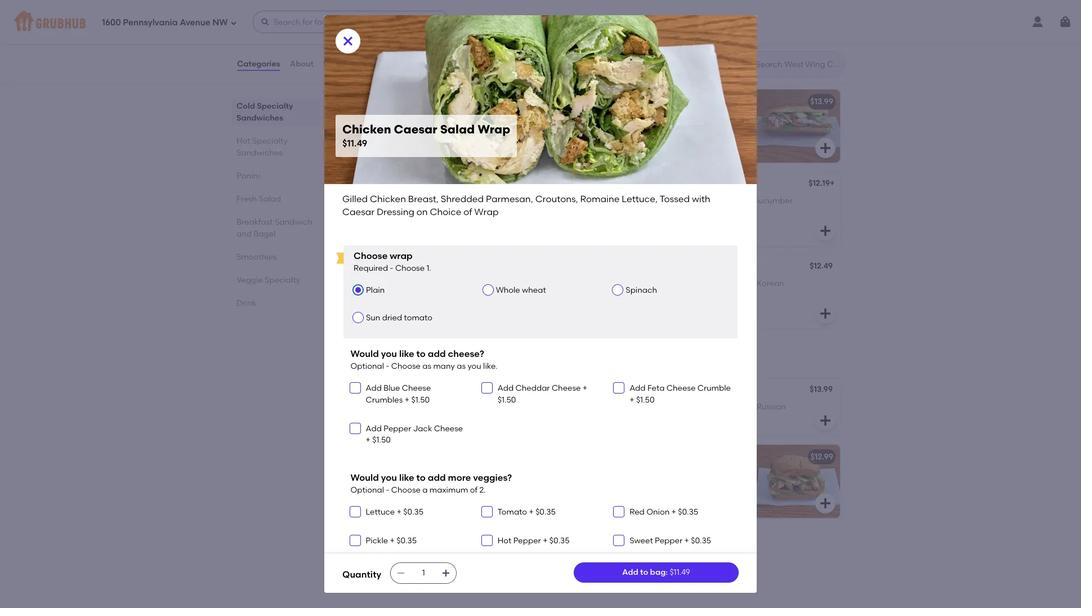 Task type: describe. For each thing, give the bounding box(es) containing it.
0 vertical spatial choice
[[430, 206, 462, 217]]

on inside smoked turkey, crispy bacon, avocado, lettuce, tomato, red onion, mayo on sub roll.
[[627, 136, 637, 145]]

0 vertical spatial breast,
[[408, 194, 439, 205]]

cobbie
[[604, 97, 632, 107]]

jalapeno
[[411, 386, 448, 396]]

wrap
[[390, 251, 413, 261]]

sub inside turkey breast, provolone, avocado, lettuce, tomato, mayo on sub roll.
[[702, 42, 716, 51]]

red onion + $0.35
[[630, 508, 699, 517]]

0 horizontal spatial tossed
[[385, 301, 411, 311]]

breast, inside turkey breast, provolone, avocado, lettuce, tomato, mayo on sub roll.
[[630, 30, 657, 40]]

optional inside the would you like to add more veggies? optional - choose a maximum of 2.
[[351, 485, 384, 495]]

maximum
[[430, 485, 468, 495]]

lettuce, inside ham, turkey, crispy bacon, lettuce, tomato, mayo on toasted choice of bread.
[[454, 113, 483, 123]]

spinach
[[626, 286, 657, 295]]

dressing inside hot beef pastrami, melted swiss, homemade coleslaw, russian dressing on toasted rye.
[[420, 480, 452, 489]]

beef inside hot roast beef and roast turkey breast, melted provolone, russian dressing on toasted sub roll.
[[389, 551, 406, 561]]

homemade
[[478, 468, 523, 478]]

sauerkraut,
[[712, 402, 755, 412]]

add for add cheddar cheese + $1.50
[[498, 384, 514, 393]]

russian inside hot corn beef, melted swiss, sauerkraut, russian dressing on toasted rye.
[[757, 402, 786, 412]]

$11.49 +
[[556, 13, 583, 23]]

2 vertical spatial $11.49
[[670, 568, 691, 577]]

toasted inside crispy bacon, lettuce, tomato, mayo on toasted choice of bread.
[[505, 30, 534, 40]]

choice for blt cold sandwich
[[352, 42, 377, 51]]

would you like to add more veggies? optional - choose a maximum of 2.
[[351, 473, 512, 495]]

- inside the would you like to add more veggies? optional - choose a maximum of 2.
[[386, 485, 389, 495]]

cobbie cold sandwich image
[[756, 90, 841, 163]]

pickle
[[366, 536, 388, 546]]

0 vertical spatial $11.49
[[556, 13, 578, 23]]

smoked
[[604, 113, 635, 123]]

choose inside would you like to add cheese? optional - choose as many as you like.
[[391, 362, 421, 371]]

pepper for sweet
[[655, 536, 683, 546]]

rye. inside hot corn beef, melted swiss, sauerkraut, russian dressing on toasted rye.
[[681, 413, 695, 423]]

and inside breakfast sandwich and bagel
[[237, 229, 252, 239]]

provolone, inside turkey breast, provolone, avocado, lettuce, tomato, mayo on sub roll.
[[659, 30, 699, 40]]

$13.99 for hot corn beef, melted swiss, sauerkraut, russian dressing on toasted rye.
[[810, 385, 833, 394]]

quantity
[[343, 570, 382, 581]]

of inside the honey maple turkey, avocado, spinach, korean bbq sauce, mayo on choice of wrap
[[714, 290, 722, 300]]

caesar down italian
[[343, 206, 375, 217]]

breakfast sandwich and bagel
[[237, 217, 313, 239]]

sandwich up hot corn beef, melted swiss, sauerkraut, russian dressing on toasted rye.
[[651, 386, 689, 396]]

on inside hot beef pastrami, melted swiss, homemade coleslaw, russian dressing on toasted rye.
[[454, 480, 463, 489]]

bacon, for cobbie
[[688, 113, 715, 123]]

1 vertical spatial gilled
[[352, 279, 374, 288]]

mayo inside turkey breast, provolone, avocado, lettuce, tomato, mayo on sub roll.
[[667, 42, 689, 51]]

choose up required
[[354, 251, 388, 261]]

lettuce, inside turkey breast, provolone, avocado, lettuce, tomato, mayo on sub roll.
[[604, 42, 633, 51]]

1 vertical spatial red
[[630, 508, 645, 517]]

on inside hot roast beef, melted jalapeno havarti, horseradish and worcestershire sauce on toasted sub.
[[453, 413, 462, 423]]

lettuce + $0.35
[[366, 508, 424, 517]]

$12.99
[[811, 452, 834, 462]]

choose wrap required - choose 1.
[[354, 251, 432, 273]]

0 vertical spatial parmesan,
[[486, 194, 533, 205]]

1 vertical spatial you
[[468, 362, 482, 371]]

sandwich inside breakfast sandwich and bagel
[[275, 217, 313, 227]]

swiss,
[[454, 468, 476, 478]]

turkey, for smoked
[[637, 113, 662, 123]]

0 vertical spatial gilled
[[343, 194, 368, 205]]

reviews
[[323, 59, 355, 69]]

$12.19
[[809, 179, 830, 188]]

$0.35 up hot pepper + $0.35
[[536, 508, 556, 517]]

wrap inside the honey maple turkey, avocado, spinach, korean bbq sauce, mayo on choice of wrap
[[724, 290, 745, 300]]

caesar inside the chicken caesar salad wrap $11.49
[[394, 123, 438, 137]]

cobbie cold sandwich
[[604, 97, 693, 107]]

$11.49 inside the chicken caesar salad wrap $11.49
[[343, 138, 368, 149]]

italian cold sandwich
[[352, 180, 437, 189]]

dressing inside hot corn beef, melted swiss, sauerkraut, russian dressing on toasted rye.
[[604, 413, 636, 423]]

hot inside hot corn beef, melted swiss, sauerkraut, russian dressing on toasted rye.
[[604, 402, 618, 412]]

blue
[[384, 384, 400, 393]]

drink
[[237, 299, 256, 308]]

beef inside hot beef pastrami, melted swiss, homemade coleslaw, russian dressing on toasted rye.
[[367, 468, 385, 478]]

- inside would you like to add cheese? optional - choose as many as you like.
[[386, 362, 389, 371]]

specialty for cold specialty sandwiches tab
[[257, 101, 293, 111]]

cucumber
[[752, 196, 793, 205]]

2 vertical spatial sandwiches
[[426, 352, 497, 366]]

honey maple turkey, avocado, spinach, korean bbq sauce, mayo on choice of wrap
[[604, 279, 785, 300]]

fresh
[[237, 194, 257, 204]]

add for add blue cheese crumbles
[[366, 384, 382, 393]]

hot specialty sandwiches tab
[[237, 135, 315, 159]]

crispy for cobbie cold sandwich
[[664, 113, 687, 123]]

$12.49 +
[[555, 96, 583, 105]]

breast, inside hot roast beef and roast turkey breast, melted provolone, russian dressing on toasted sub roll.
[[472, 551, 499, 561]]

0 vertical spatial shredded
[[441, 194, 484, 205]]

honey
[[604, 279, 628, 288]]

crispy for club cold sandwich
[[401, 113, 424, 123]]

melted for toasted
[[660, 402, 687, 412]]

like for cheese?
[[399, 349, 414, 360]]

hot inside hot roast beef, melted jalapeno havarti, horseradish and worcestershire sauce on toasted sub.
[[352, 402, 365, 412]]

spinach,
[[722, 279, 755, 288]]

hot inside hot roast beef and roast turkey breast, melted provolone, russian dressing on toasted sub roll.
[[352, 551, 365, 561]]

would for would you like to add more veggies?
[[351, 473, 379, 483]]

whole wheat
[[496, 286, 546, 295]]

mayo inside crispy bacon, lettuce, tomato, mayo on toasted choice of bread.
[[469, 30, 491, 40]]

1600 pennsylvania avenue nw
[[102, 17, 228, 27]]

bagel
[[254, 229, 276, 239]]

on inside hot roast beef and roast turkey breast, melted provolone, russian dressing on toasted sub roll.
[[459, 563, 468, 572]]

toasted inside hot roast beef, melted jalapeno havarti, horseradish and worcestershire sauce on toasted sub.
[[464, 413, 494, 423]]

about
[[290, 59, 314, 69]]

onion,
[[725, 196, 750, 205]]

would for would you like to add cheese?
[[351, 349, 379, 360]]

categories button
[[237, 44, 281, 85]]

red inside avocado, lettuce, tomato, red onion, cucumber on choice of bread.
[[708, 196, 723, 205]]

turkey breast, provolone, avocado, lettuce, tomato, mayo on sub roll.
[[604, 30, 737, 51]]

on inside hot corn beef, melted swiss, sauerkraut, russian dressing on toasted rye.
[[638, 413, 648, 423]]

toasted inside ham, turkey, crispy bacon, lettuce, tomato, mayo on toasted choice of bread.
[[363, 124, 393, 134]]

cheese for crumbles
[[402, 384, 431, 393]]

veggie for veggie
[[604, 180, 631, 189]]

1 vertical spatial dressing
[[352, 313, 384, 323]]

sun dried tomato
[[366, 313, 433, 323]]

roll. inside smoked turkey, crispy bacon, avocado, lettuce, tomato, red onion, mayo on sub roll.
[[655, 136, 668, 145]]

required
[[354, 263, 388, 273]]

mayo
[[651, 290, 672, 300]]

on inside the honey maple turkey, avocado, spinach, korean bbq sauce, mayo on choice of wrap
[[673, 290, 683, 300]]

crumbles
[[366, 395, 403, 405]]

1 vertical spatial breast,
[[409, 279, 435, 288]]

and inside hot roast beef and roast turkey breast, melted provolone, russian dressing on toasted sub roll.
[[408, 551, 423, 561]]

roast for beef,
[[367, 402, 387, 412]]

a
[[423, 485, 428, 495]]

0 vertical spatial with
[[692, 194, 711, 205]]

2.
[[480, 485, 486, 495]]

on inside ham, turkey, crispy bacon, lettuce, tomato, mayo on toasted choice of bread.
[[352, 124, 361, 134]]

sauce,
[[623, 290, 649, 300]]

roast
[[367, 386, 390, 396]]

wheat
[[522, 286, 546, 295]]

sandwich up smoked turkey, crispy bacon, avocado, lettuce, tomato, red onion, mayo on sub roll.
[[655, 97, 693, 107]]

veggie specialty
[[237, 275, 300, 285]]

hot inside hot beef pastrami, melted swiss, homemade coleslaw, russian dressing on toasted rye.
[[352, 468, 365, 478]]

wrap inside the chicken caesar salad wrap $11.49
[[478, 123, 511, 137]]

hot roast beef jalapeno sandwich
[[352, 386, 488, 396]]

bread. for blt cold sandwich
[[389, 42, 414, 51]]

$1.50 inside "add pepper jack  cheese + $1.50"
[[373, 436, 391, 445]]

rueben hot sandwich
[[604, 386, 689, 396]]

crispy
[[352, 30, 376, 40]]

toasted inside hot corn beef, melted swiss, sauerkraut, russian dressing on toasted rye.
[[650, 413, 679, 423]]

avocado, inside the honey maple turkey, avocado, spinach, korean bbq sauce, mayo on choice of wrap
[[684, 279, 720, 288]]

caesar down wrap
[[385, 263, 414, 272]]

melted for on
[[425, 468, 452, 478]]

chicken down choose wrap required - choose 1.
[[376, 279, 407, 288]]

club cold sandwich
[[352, 97, 430, 107]]

ham,
[[352, 113, 372, 123]]

bbq
[[604, 290, 621, 300]]

jack
[[413, 424, 432, 434]]

provolone, inside hot roast beef and roast turkey breast, melted provolone, russian dressing on toasted sub roll.
[[352, 563, 392, 572]]

sub inside smoked turkey, crispy bacon, avocado, lettuce, tomato, red onion, mayo on sub roll.
[[639, 136, 653, 145]]

Input item quantity number field
[[411, 563, 436, 584]]

tomato, inside smoked turkey, crispy bacon, avocado, lettuce, tomato, red onion, mayo on sub roll.
[[673, 124, 703, 134]]

hot roast beef and roast turkey breast, melted provolone, russian dressing on toasted sub roll.
[[352, 551, 531, 572]]

choose inside the would you like to add more veggies? optional - choose a maximum of 2.
[[391, 485, 421, 495]]

melted inside hot roast beef and roast turkey breast, melted provolone, russian dressing on toasted sub roll.
[[500, 551, 527, 561]]

chicken caesar salad wrap
[[352, 263, 461, 272]]

specialty for the veggie specialty tab
[[265, 275, 300, 285]]

blt cold sandwich
[[352, 14, 426, 24]]

salad for chicken caesar salad wrap $11.49
[[440, 123, 475, 137]]

cheese inside "add pepper jack  cheese + $1.50"
[[434, 424, 463, 434]]

turkey,
[[656, 279, 682, 288]]

0 vertical spatial turkey
[[626, 14, 651, 24]]

add for add to bag: $11.49
[[622, 568, 639, 577]]

red
[[705, 124, 718, 134]]

bacon, inside crispy bacon, lettuce, tomato, mayo on toasted choice of bread.
[[378, 30, 404, 40]]

1 vertical spatial parmesan,
[[352, 290, 393, 300]]

$1.50 inside the add feta cheese crumble + $1.50
[[637, 395, 655, 405]]

$0.35 down tomato + $0.35
[[550, 536, 570, 546]]

chicken inside the chicken caesar salad wrap $11.49
[[343, 123, 391, 137]]

1 vertical spatial gilled chicken breast, shredded parmesan, croutons, romaine lettuce, tossed with caesar dressing on choice of wrap
[[352, 279, 475, 323]]

veggie for veggie specialty
[[237, 275, 263, 285]]

grilled chicken breast on focaccia hot sandwich image
[[756, 445, 841, 518]]

on inside crispy bacon, lettuce, tomato, mayo on toasted choice of bread.
[[493, 30, 503, 40]]

0 horizontal spatial romaine
[[434, 290, 468, 300]]

hot beef pastrami, melted swiss, homemade coleslaw, russian dressing on toasted rye.
[[352, 468, 523, 489]]

jalapeno
[[438, 402, 472, 412]]

drink tab
[[237, 297, 315, 309]]

toasted inside hot roast beef and roast turkey breast, melted provolone, russian dressing on toasted sub roll.
[[470, 563, 500, 572]]

tomato
[[404, 313, 433, 323]]

panini
[[237, 171, 260, 181]]

chicken down italian cold sandwich
[[370, 194, 406, 205]]

sandwiches for cold specialty sandwiches tab
[[237, 113, 283, 123]]

maple
[[630, 279, 654, 288]]

mayo inside ham, turkey, crispy bacon, lettuce, tomato, mayo on toasted choice of bread.
[[517, 113, 539, 123]]

lettuce, inside crispy bacon, lettuce, tomato, mayo on toasted choice of bread.
[[406, 30, 435, 40]]

avenue
[[180, 17, 211, 27]]

sandwiches for 'hot specialty sandwiches' tab
[[237, 148, 283, 158]]

sandwich up crispy bacon, lettuce, tomato, mayo on toasted choice of bread.
[[388, 14, 426, 24]]

0 vertical spatial gilled chicken breast, shredded parmesan, croutons, romaine lettuce, tossed with caesar dressing on choice of wrap
[[343, 194, 713, 217]]

0 horizontal spatial choice
[[398, 313, 425, 323]]

tomato, inside ham, turkey, crispy bacon, lettuce, tomato, mayo on toasted choice of bread.
[[485, 113, 516, 123]]

whole
[[496, 286, 520, 295]]

- inside choose wrap required - choose 1.
[[390, 263, 394, 273]]

onion
[[647, 508, 670, 517]]

hot inside "hot specialty sandwiches"
[[237, 136, 250, 146]]

2 vertical spatial to
[[641, 568, 649, 577]]

$0.35 down red onion + $0.35
[[691, 536, 711, 546]]

panini tab
[[237, 170, 315, 182]]

add to bag: $11.49
[[622, 568, 691, 577]]

smoked turkey, crispy bacon, avocado, lettuce, tomato, red onion, mayo on sub roll.
[[604, 113, 743, 145]]

hot pepper + $0.35
[[498, 536, 570, 546]]

beef, for beef
[[389, 402, 408, 412]]

add for more
[[428, 473, 446, 483]]

1 vertical spatial shredded
[[437, 279, 475, 288]]

to for more
[[417, 473, 426, 483]]

tasty
[[604, 14, 624, 24]]

mayo inside smoked turkey, crispy bacon, avocado, lettuce, tomato, red onion, mayo on sub roll.
[[604, 136, 626, 145]]

sub inside hot roast beef and roast turkey breast, melted provolone, russian dressing on toasted sub roll.
[[502, 563, 515, 572]]

add cheddar cheese + $1.50
[[498, 384, 588, 405]]

sweet
[[630, 536, 653, 546]]

sandwich up the chicken caesar salad wrap $11.49
[[392, 97, 430, 107]]

turkey
[[446, 551, 470, 561]]

caesar up tomato
[[430, 301, 459, 311]]

about button
[[289, 44, 314, 85]]

cheese for +
[[552, 384, 581, 393]]

salad inside "fresh salad" tab
[[259, 194, 281, 204]]



Task type: locate. For each thing, give the bounding box(es) containing it.
1 vertical spatial croutons,
[[394, 290, 432, 300]]

pepper for add
[[384, 424, 411, 434]]

1 vertical spatial breast,
[[472, 551, 499, 561]]

bread. inside crispy bacon, lettuce, tomato, mayo on toasted choice of bread.
[[389, 42, 414, 51]]

beef down pickle + $0.35
[[389, 551, 406, 561]]

cold right blt
[[367, 14, 386, 24]]

feta
[[648, 384, 665, 393]]

would up "lettuce"
[[351, 473, 379, 483]]

chicken caesar salad wrap $11.49
[[343, 123, 511, 149]]

cheese inside 'add blue cheese crumbles'
[[402, 384, 431, 393]]

0 horizontal spatial avocado,
[[604, 196, 640, 205]]

add blue cheese crumbles
[[366, 384, 431, 405]]

russian down pastrami,
[[389, 480, 418, 489]]

you for veggies?
[[381, 473, 397, 483]]

optional up "roast" at the bottom of page
[[351, 362, 384, 371]]

swiss,
[[689, 402, 710, 412]]

cold up turkey breast, provolone, avocado, lettuce, tomato, mayo on sub roll.
[[653, 14, 672, 24]]

turkey, for ham,
[[374, 113, 399, 123]]

add for add pepper jack  cheese + $1.50
[[366, 424, 382, 434]]

red left onion
[[630, 508, 645, 517]]

to left the bag:
[[641, 568, 649, 577]]

1 vertical spatial avocado,
[[684, 279, 720, 288]]

bacon,
[[378, 30, 404, 40], [426, 113, 453, 123], [688, 113, 715, 123]]

like inside the would you like to add more veggies? optional - choose a maximum of 2.
[[399, 473, 414, 483]]

1 as from the left
[[423, 362, 432, 371]]

sandwich down the chicken caesar salad wrap $11.49
[[399, 180, 437, 189]]

cheese up the + $1.50
[[402, 384, 431, 393]]

0 horizontal spatial veggie
[[237, 275, 263, 285]]

chicken caesar salad wrap image
[[504, 255, 588, 329]]

$12.49 for $12.49 +
[[555, 96, 578, 105]]

add up maximum
[[428, 473, 446, 483]]

sandwiches up jalapeno
[[426, 352, 497, 366]]

romaine down chicken caesar salad wrap
[[434, 290, 468, 300]]

focaccia
[[704, 452, 740, 462]]

search icon image
[[738, 57, 752, 71]]

0 vertical spatial dressing
[[604, 413, 636, 423]]

2 crispy from the left
[[664, 113, 687, 123]]

$12.49
[[555, 96, 578, 105], [810, 262, 833, 271]]

rye. down swiss,
[[681, 413, 695, 423]]

and down san francisco hot sandwich
[[408, 551, 423, 561]]

2 horizontal spatial choice
[[685, 290, 713, 300]]

1 vertical spatial provolone,
[[352, 563, 392, 572]]

croutons, down $14.39
[[536, 194, 578, 205]]

sandwiches inside cold specialty sandwiches
[[237, 113, 283, 123]]

like for more
[[399, 473, 414, 483]]

0 vertical spatial and
[[237, 229, 252, 239]]

specialty for 'hot specialty sandwiches' tab
[[252, 136, 288, 146]]

tomato + $0.35
[[498, 508, 556, 517]]

to up a
[[417, 473, 426, 483]]

reviews button
[[323, 44, 355, 85]]

romaine down $14.39
[[581, 194, 620, 205]]

1 horizontal spatial parmesan,
[[486, 194, 533, 205]]

1 horizontal spatial croutons,
[[536, 194, 578, 205]]

dressing
[[377, 206, 415, 217], [352, 313, 384, 323]]

pepper down tomato + $0.35
[[514, 536, 541, 546]]

melted inside hot corn beef, melted swiss, sauerkraut, russian dressing on toasted rye.
[[660, 402, 687, 412]]

add inside the would you like to add more veggies? optional - choose a maximum of 2.
[[428, 473, 446, 483]]

you inside the would you like to add more veggies? optional - choose a maximum of 2.
[[381, 473, 397, 483]]

0 vertical spatial veggie
[[604, 180, 631, 189]]

of inside avocado, lettuce, tomato, red onion, cucumber on choice of bread.
[[643, 207, 651, 217]]

1 horizontal spatial roll.
[[655, 136, 668, 145]]

croutons, up tomato
[[394, 290, 432, 300]]

roll. inside hot roast beef and roast turkey breast, melted provolone, russian dressing on toasted sub roll.
[[517, 563, 531, 572]]

0 horizontal spatial beef,
[[389, 402, 408, 412]]

2 optional from the top
[[351, 485, 384, 495]]

corn
[[620, 402, 637, 412]]

1 vertical spatial tossed
[[385, 301, 411, 311]]

to
[[417, 349, 426, 360], [417, 473, 426, 483], [641, 568, 649, 577]]

havarti,
[[474, 402, 503, 412]]

provolone,
[[659, 30, 699, 40], [352, 563, 392, 572]]

2 horizontal spatial roll.
[[718, 42, 731, 51]]

beef, down rueben hot sandwich
[[639, 402, 658, 412]]

choose down pastrami,
[[391, 485, 421, 495]]

cold right italian
[[378, 180, 397, 189]]

1 beef, from the left
[[389, 402, 408, 412]]

russian down san francisco hot sandwich
[[394, 563, 423, 572]]

turkey, down the cobbie cold sandwich
[[637, 113, 662, 123]]

on inside turkey breast, provolone, avocado, lettuce, tomato, mayo on sub roll.
[[690, 42, 700, 51]]

toasted
[[505, 30, 534, 40], [363, 124, 393, 134], [464, 413, 494, 423], [650, 413, 679, 423], [465, 480, 495, 489], [470, 563, 500, 572]]

tossed
[[660, 194, 690, 205], [385, 301, 411, 311]]

roll. inside turkey breast, provolone, avocado, lettuce, tomato, mayo on sub roll.
[[718, 42, 731, 51]]

gilled chicken breast, shredded parmesan, croutons, romaine lettuce, tossed with caesar dressing on choice of wrap
[[343, 194, 713, 217], [352, 279, 475, 323]]

1 vertical spatial russian
[[389, 480, 418, 489]]

rye. inside hot beef pastrami, melted swiss, homemade coleslaw, russian dressing on toasted rye.
[[497, 480, 510, 489]]

turkey right tasty
[[626, 14, 651, 24]]

chicken
[[343, 123, 391, 137], [370, 194, 406, 205], [352, 263, 383, 272], [376, 279, 407, 288], [632, 452, 663, 462]]

cheese inside add cheddar cheese + $1.50
[[552, 384, 581, 393]]

$1.50 down worcestershire
[[373, 436, 391, 445]]

main navigation navigation
[[0, 0, 1082, 44]]

sandwich up turkey breast, provolone, avocado, lettuce, tomato, mayo on sub roll.
[[673, 14, 712, 24]]

optional inside would you like to add cheese? optional - choose as many as you like.
[[351, 362, 384, 371]]

$14.39
[[558, 180, 581, 189]]

sun
[[366, 313, 380, 323]]

cheese inside the add feta cheese crumble + $1.50
[[667, 384, 696, 393]]

2 vertical spatial -
[[386, 485, 389, 495]]

+ inside "add pepper jack  cheese + $1.50"
[[366, 436, 371, 445]]

1 would from the top
[[351, 349, 379, 360]]

2 add from the top
[[428, 473, 446, 483]]

hot
[[237, 136, 250, 146], [343, 352, 364, 366], [352, 386, 366, 396], [635, 386, 649, 396], [352, 402, 365, 412], [604, 402, 618, 412], [742, 452, 756, 462], [352, 468, 365, 478], [408, 535, 422, 545], [498, 536, 512, 546], [352, 551, 365, 561]]

bread. inside ham, turkey, crispy bacon, lettuce, tomato, mayo on toasted choice of bread.
[[432, 124, 457, 134]]

2 beef, from the left
[[639, 402, 658, 412]]

breakfast
[[237, 217, 273, 227]]

roast inside hot roast beef, melted jalapeno havarti, horseradish and worcestershire sauce on toasted sub.
[[367, 402, 387, 412]]

and down crumbles
[[352, 413, 367, 423]]

sandwich up jalapeno at the bottom of page
[[450, 386, 488, 396]]

1 vertical spatial hot specialty sandwiches
[[343, 352, 497, 366]]

0 vertical spatial rye.
[[681, 413, 695, 423]]

0 horizontal spatial salad
[[259, 194, 281, 204]]

red
[[708, 196, 723, 205], [630, 508, 645, 517]]

cold
[[367, 14, 386, 24], [653, 14, 672, 24], [372, 97, 390, 107], [634, 97, 653, 107], [237, 101, 255, 111], [378, 180, 397, 189]]

bread.
[[389, 42, 414, 51], [432, 124, 457, 134], [653, 207, 678, 217]]

1 vertical spatial add
[[428, 473, 446, 483]]

hot specialty sandwiches inside 'hot specialty sandwiches' tab
[[237, 136, 288, 158]]

0 vertical spatial $12.49
[[555, 96, 578, 105]]

bread. inside avocado, lettuce, tomato, red onion, cucumber on choice of bread.
[[653, 207, 678, 217]]

add
[[366, 384, 382, 393], [498, 384, 514, 393], [630, 384, 646, 393], [366, 424, 382, 434], [622, 568, 639, 577]]

$11.49 right the bag:
[[670, 568, 691, 577]]

melted down feta
[[660, 402, 687, 412]]

1 add from the top
[[428, 349, 446, 360]]

1 horizontal spatial avocado,
[[701, 30, 737, 40]]

hot roast beef, melted jalapeno havarti, horseradish and worcestershire sauce on toasted sub.
[[352, 402, 550, 423]]

rye. down homemade
[[497, 480, 510, 489]]

0 vertical spatial provolone,
[[659, 30, 699, 40]]

+ $1.50
[[403, 395, 430, 405]]

1 optional from the top
[[351, 362, 384, 371]]

roast down "roast" at the bottom of page
[[367, 402, 387, 412]]

1 horizontal spatial as
[[457, 362, 466, 371]]

breast, down 'tasty turkey cold sandwich'
[[630, 30, 657, 40]]

1 horizontal spatial veggie
[[604, 180, 631, 189]]

0 vertical spatial would
[[351, 349, 379, 360]]

cold right cobbie
[[634, 97, 653, 107]]

crispy inside smoked turkey, crispy bacon, avocado, lettuce, tomato, red onion, mayo on sub roll.
[[664, 113, 687, 123]]

pepper for hot
[[514, 536, 541, 546]]

beef, up worcestershire
[[389, 402, 408, 412]]

would you like to add cheese? optional - choose as many as you like.
[[351, 349, 498, 371]]

pepper down worcestershire
[[384, 424, 411, 434]]

optional up "lettuce"
[[351, 485, 384, 495]]

melted up maximum
[[425, 468, 452, 478]]

would inside would you like to add cheese? optional - choose as many as you like.
[[351, 349, 379, 360]]

1 vertical spatial choice
[[685, 290, 713, 300]]

0 vertical spatial croutons,
[[536, 194, 578, 205]]

you up lettuce + $0.35
[[381, 473, 397, 483]]

crumble
[[698, 384, 731, 393]]

1 horizontal spatial provolone,
[[659, 30, 699, 40]]

bag:
[[650, 568, 668, 577]]

1 horizontal spatial breast,
[[630, 30, 657, 40]]

gilled
[[343, 194, 368, 205], [352, 279, 374, 288]]

russian inside hot roast beef and roast turkey breast, melted provolone, russian dressing on toasted sub roll.
[[394, 563, 423, 572]]

$12.49 for $12.49
[[810, 262, 833, 271]]

tomato,
[[675, 196, 706, 205]]

$12.19 +
[[809, 179, 835, 188]]

2 would from the top
[[351, 473, 379, 483]]

bacon, for club
[[426, 113, 453, 123]]

melted down hot pepper + $0.35
[[500, 551, 527, 561]]

0 horizontal spatial choice
[[352, 42, 377, 51]]

tasty turkey cold sandwich image
[[756, 7, 841, 80]]

red left onion,
[[708, 196, 723, 205]]

$13.99 for hot roast beef, melted jalapeno havarti, horseradish and worcestershire sauce on toasted sub.
[[558, 385, 581, 394]]

0 vertical spatial add
[[428, 349, 446, 360]]

of inside ham, turkey, crispy bacon, lettuce, tomato, mayo on toasted choice of bread.
[[422, 124, 430, 134]]

1 vertical spatial -
[[386, 362, 389, 371]]

lettuce, inside avocado, lettuce, tomato, red onion, cucumber on choice of bread.
[[642, 196, 673, 205]]

pickle + $0.35
[[366, 536, 417, 546]]

gilled chicken breast, shredded parmesan, croutons, romaine lettuce, tossed with caesar dressing on choice of wrap down chicken caesar salad wrap
[[352, 279, 475, 323]]

sandwiches
[[237, 113, 283, 123], [237, 148, 283, 158], [426, 352, 497, 366]]

svg image
[[341, 34, 355, 48], [567, 142, 580, 155], [819, 224, 833, 238], [352, 385, 359, 392], [484, 385, 491, 392], [819, 414, 833, 428], [352, 425, 359, 432], [484, 509, 491, 515], [352, 538, 359, 544], [567, 563, 580, 577], [442, 569, 451, 578]]

1 turkey, from the left
[[374, 113, 399, 123]]

specialty up 'hot specialty sandwiches' tab
[[257, 101, 293, 111]]

salad for chicken caesar salad wrap
[[415, 263, 438, 272]]

add for add feta cheese crumble + $1.50
[[630, 384, 646, 393]]

specialty
[[257, 101, 293, 111], [252, 136, 288, 146], [265, 275, 300, 285], [367, 352, 423, 366]]

1 vertical spatial turkey
[[604, 30, 628, 40]]

italian
[[352, 180, 376, 189]]

1 horizontal spatial rye.
[[681, 413, 695, 423]]

bread. for veggie
[[653, 207, 678, 217]]

specialty inside "hot specialty sandwiches"
[[252, 136, 288, 146]]

2 vertical spatial choice
[[616, 207, 641, 217]]

2 vertical spatial russian
[[394, 563, 423, 572]]

1 vertical spatial dressing
[[420, 480, 452, 489]]

bacon, inside smoked turkey, crispy bacon, avocado, lettuce, tomato, red onion, mayo on sub roll.
[[688, 113, 715, 123]]

0 vertical spatial hot specialty sandwiches
[[237, 136, 288, 158]]

add inside would you like to add cheese? optional - choose as many as you like.
[[428, 349, 446, 360]]

hot beef pastrami, melted swiss, homemade coleslaw, russian dressing on toasted rye. button
[[345, 445, 588, 518]]

russian right sauerkraut, at the right
[[757, 402, 786, 412]]

would
[[351, 349, 379, 360], [351, 473, 379, 483]]

turkey,
[[374, 113, 399, 123], [637, 113, 662, 123]]

to inside would you like to add cheese? optional - choose as many as you like.
[[417, 349, 426, 360]]

gilled chicken breast, shredded parmesan, croutons, romaine lettuce, tossed with caesar dressing on choice of wrap down $14.39
[[343, 194, 713, 217]]

1 horizontal spatial red
[[708, 196, 723, 205]]

turkey
[[626, 14, 651, 24], [604, 30, 628, 40]]

worcestershire
[[369, 413, 426, 423]]

dressing down italian cold sandwich
[[377, 206, 415, 217]]

cold inside cold specialty sandwiches
[[237, 101, 255, 111]]

veggies?
[[473, 473, 512, 483]]

2 turkey, from the left
[[637, 113, 662, 123]]

dressing inside hot roast beef and roast turkey breast, melted provolone, russian dressing on toasted sub roll.
[[425, 563, 457, 572]]

like
[[399, 349, 414, 360], [399, 473, 414, 483]]

lettuce
[[366, 508, 395, 517]]

avocado, inside smoked turkey, crispy bacon, avocado, lettuce, tomato, red onion, mayo on sub roll.
[[604, 124, 640, 134]]

grilled
[[604, 452, 630, 462]]

like down the sun dried tomato
[[399, 349, 414, 360]]

cold for blt cold sandwich
[[367, 14, 386, 24]]

1 horizontal spatial with
[[692, 194, 711, 205]]

0 horizontal spatial turkey,
[[374, 113, 399, 123]]

$0.35 right onion
[[678, 508, 699, 517]]

with
[[692, 194, 711, 205], [413, 301, 429, 311]]

pepper right sweet
[[655, 536, 683, 546]]

crispy down club cold sandwich
[[401, 113, 424, 123]]

1 vertical spatial would
[[351, 473, 379, 483]]

2 horizontal spatial pepper
[[655, 536, 683, 546]]

croutons,
[[536, 194, 578, 205], [394, 290, 432, 300]]

crispy inside ham, turkey, crispy bacon, lettuce, tomato, mayo on toasted choice of bread.
[[401, 113, 424, 123]]

fresh salad tab
[[237, 193, 315, 205]]

you down cheese?
[[468, 362, 482, 371]]

of inside the would you like to add more veggies? optional - choose a maximum of 2.
[[470, 485, 478, 495]]

roast for beef
[[367, 551, 387, 561]]

melted inside hot roast beef, melted jalapeno havarti, horseradish and worcestershire sauce on toasted sub.
[[410, 402, 437, 412]]

1 horizontal spatial bread.
[[432, 124, 457, 134]]

0 horizontal spatial pepper
[[384, 424, 411, 434]]

and down breakfast
[[237, 229, 252, 239]]

dried
[[382, 313, 402, 323]]

caesar down club cold sandwich
[[394, 123, 438, 137]]

0 vertical spatial salad
[[440, 123, 475, 137]]

avocado, lettuce, tomato, red onion, cucumber on choice of bread.
[[604, 196, 793, 217]]

1 vertical spatial with
[[413, 301, 429, 311]]

avocado, inside turkey breast, provolone, avocado, lettuce, tomato, mayo on sub roll.
[[701, 30, 737, 40]]

$11.49 left tasty
[[556, 13, 578, 23]]

cold for italian cold sandwich
[[378, 180, 397, 189]]

chicken left breast
[[632, 452, 663, 462]]

1.
[[427, 263, 432, 273]]

beef, inside hot roast beef, melted jalapeno havarti, horseradish and worcestershire sauce on toasted sub.
[[389, 402, 408, 412]]

tomato,
[[437, 30, 467, 40], [635, 42, 665, 51], [485, 113, 516, 123], [673, 124, 703, 134]]

sweet pepper + $0.35
[[630, 536, 711, 546]]

provolone, down pickle
[[352, 563, 392, 572]]

pepper
[[384, 424, 411, 434], [514, 536, 541, 546], [655, 536, 683, 546]]

nw
[[213, 17, 228, 27]]

1 horizontal spatial and
[[352, 413, 367, 423]]

gilled down required
[[352, 279, 374, 288]]

would down sun
[[351, 349, 379, 360]]

on inside avocado, lettuce, tomato, red onion, cucumber on choice of bread.
[[604, 207, 614, 217]]

hot specialty sandwiches
[[237, 136, 288, 158], [343, 352, 497, 366]]

romaine
[[581, 194, 620, 205], [434, 290, 468, 300]]

specialty down cold specialty sandwiches
[[252, 136, 288, 146]]

0 horizontal spatial rye.
[[497, 480, 510, 489]]

avocado, inside avocado, lettuce, tomato, red onion, cucumber on choice of bread.
[[604, 196, 640, 205]]

you
[[381, 349, 397, 360], [468, 362, 482, 371], [381, 473, 397, 483]]

italian cold sandwich image
[[504, 173, 588, 246]]

0 vertical spatial avocado,
[[604, 196, 640, 205]]

choice inside crispy bacon, lettuce, tomato, mayo on toasted choice of bread.
[[352, 42, 377, 51]]

$11.49 down "ham,"
[[343, 138, 368, 149]]

0 horizontal spatial parmesan,
[[352, 290, 393, 300]]

0 vertical spatial red
[[708, 196, 723, 205]]

2 horizontal spatial choice
[[616, 207, 641, 217]]

choice inside the honey maple turkey, avocado, spinach, korean bbq sauce, mayo on choice of wrap
[[685, 290, 713, 300]]

specialty up blue
[[367, 352, 423, 366]]

veggie inside the veggie specialty tab
[[237, 275, 263, 285]]

turkey, inside ham, turkey, crispy bacon, lettuce, tomato, mayo on toasted choice of bread.
[[374, 113, 399, 123]]

svg image
[[1059, 15, 1073, 29], [261, 17, 270, 26], [230, 19, 237, 26], [567, 59, 580, 72], [819, 59, 833, 72], [819, 142, 833, 155], [819, 307, 833, 321], [616, 385, 623, 392], [819, 497, 833, 510], [352, 509, 359, 515], [616, 509, 623, 515], [484, 538, 491, 544], [616, 538, 623, 544], [397, 569, 406, 578]]

turkey down tasty
[[604, 30, 628, 40]]

0 horizontal spatial and
[[237, 229, 252, 239]]

2 vertical spatial you
[[381, 473, 397, 483]]

you for optional
[[381, 349, 397, 360]]

sandwich left $12.99
[[758, 452, 796, 462]]

2 vertical spatial dressing
[[425, 563, 457, 572]]

more
[[448, 473, 471, 483]]

add inside the add feta cheese crumble + $1.50
[[630, 384, 646, 393]]

to for cheese?
[[417, 349, 426, 360]]

avocado,
[[604, 196, 640, 205], [684, 279, 720, 288]]

of inside crispy bacon, lettuce, tomato, mayo on toasted choice of bread.
[[379, 42, 387, 51]]

tomato, inside turkey breast, provolone, avocado, lettuce, tomato, mayo on sub roll.
[[635, 42, 665, 51]]

lettuce, inside smoked turkey, crispy bacon, avocado, lettuce, tomato, red onion, mayo on sub roll.
[[642, 124, 671, 134]]

melted for sauce
[[410, 402, 437, 412]]

0 horizontal spatial bacon,
[[378, 30, 404, 40]]

1 vertical spatial choice
[[395, 124, 420, 134]]

veggie up drink at the left of the page
[[237, 275, 263, 285]]

as down cheese?
[[457, 362, 466, 371]]

cold for cobbie cold sandwich
[[634, 97, 653, 107]]

specialty down smoothies tab
[[265, 275, 300, 285]]

add up havarti,
[[498, 384, 514, 393]]

0 horizontal spatial red
[[630, 508, 645, 517]]

+ inside the add feta cheese crumble + $1.50
[[630, 395, 635, 405]]

cold for club cold sandwich
[[372, 97, 390, 107]]

1 horizontal spatial salad
[[415, 263, 438, 272]]

1 horizontal spatial $12.49
[[810, 262, 833, 271]]

0 horizontal spatial beef
[[367, 468, 385, 478]]

Search West Wing Cafe - Penn Ave search field
[[755, 59, 841, 70]]

0 horizontal spatial bread.
[[389, 42, 414, 51]]

2 horizontal spatial salad
[[440, 123, 475, 137]]

turkey inside turkey breast, provolone, avocado, lettuce, tomato, mayo on sub roll.
[[604, 30, 628, 40]]

$0.35 right pickle
[[397, 536, 417, 546]]

0 vertical spatial to
[[417, 349, 426, 360]]

1 horizontal spatial tossed
[[660, 194, 690, 205]]

gilled down italian
[[343, 194, 368, 205]]

0 horizontal spatial breast,
[[472, 551, 499, 561]]

- up lettuce + $0.35
[[386, 485, 389, 495]]

provolone, down 'tasty turkey cold sandwich'
[[659, 30, 699, 40]]

veggie specialty tab
[[237, 274, 315, 286]]

1 horizontal spatial $11.49
[[556, 13, 578, 23]]

0 vertical spatial avocado,
[[701, 30, 737, 40]]

sauce
[[428, 413, 451, 423]]

add down worcestershire
[[366, 424, 382, 434]]

cold specialty sandwiches tab
[[237, 100, 315, 124]]

san
[[352, 535, 366, 545]]

toasted inside hot beef pastrami, melted swiss, homemade coleslaw, russian dressing on toasted rye.
[[465, 480, 495, 489]]

1 vertical spatial sandwiches
[[237, 148, 283, 158]]

$1.50 inside add cheddar cheese + $1.50
[[498, 395, 516, 405]]

san francisco hot sandwich
[[352, 535, 462, 545]]

breast, down italian cold sandwich
[[408, 194, 439, 205]]

pastrami,
[[386, 468, 423, 478]]

you up blue
[[381, 349, 397, 360]]

$1.50 right beef
[[412, 395, 430, 405]]

1 horizontal spatial sub
[[639, 136, 653, 145]]

choice inside ham, turkey, crispy bacon, lettuce, tomato, mayo on toasted choice of bread.
[[395, 124, 420, 134]]

add for cheese?
[[428, 349, 446, 360]]

add left the bag:
[[622, 568, 639, 577]]

choose down wrap
[[395, 263, 425, 273]]

cheese for crumble
[[667, 384, 696, 393]]

russian inside hot beef pastrami, melted swiss, homemade coleslaw, russian dressing on toasted rye.
[[389, 480, 418, 489]]

0 horizontal spatial roll.
[[517, 563, 531, 572]]

1 horizontal spatial beef
[[389, 551, 406, 561]]

ham, turkey, crispy bacon, lettuce, tomato, mayo on toasted choice of bread.
[[352, 113, 539, 134]]

hot specialty sandwiches up hot roast beef jalapeno sandwich on the bottom of page
[[343, 352, 497, 366]]

choice for veggie
[[616, 207, 641, 217]]

2 as from the left
[[457, 362, 466, 371]]

crispy down the cobbie cold sandwich
[[664, 113, 687, 123]]

caesar
[[394, 123, 438, 137], [343, 206, 375, 217], [385, 263, 414, 272], [430, 301, 459, 311]]

roast up input item quantity number field
[[425, 551, 445, 561]]

crispy bacon, lettuce, tomato, mayo on toasted choice of bread.
[[352, 30, 534, 51]]

1 like from the top
[[399, 349, 414, 360]]

+ inside add cheddar cheese + $1.50
[[583, 384, 588, 393]]

to inside the would you like to add more veggies? optional - choose a maximum of 2.
[[417, 473, 426, 483]]

fresh salad
[[237, 194, 281, 204]]

0 vertical spatial tossed
[[660, 194, 690, 205]]

beef, inside hot corn beef, melted swiss, sauerkraut, russian dressing on toasted rye.
[[639, 402, 658, 412]]

add up many
[[428, 349, 446, 360]]

2 like from the top
[[399, 473, 414, 483]]

1 vertical spatial optional
[[351, 485, 384, 495]]

choice inside avocado, lettuce, tomato, red onion, cucumber on choice of bread.
[[616, 207, 641, 217]]

1 vertical spatial rye.
[[497, 480, 510, 489]]

and inside hot roast beef, melted jalapeno havarti, horseradish and worcestershire sauce on toasted sub.
[[352, 413, 367, 423]]

club
[[352, 97, 370, 107]]

cheese down sauce
[[434, 424, 463, 434]]

sandwiches inside "hot specialty sandwiches"
[[237, 148, 283, 158]]

smoothies tab
[[237, 251, 315, 263]]

cold down categories button
[[237, 101, 255, 111]]

cheese
[[402, 384, 431, 393], [552, 384, 581, 393], [667, 384, 696, 393], [434, 424, 463, 434]]

1 vertical spatial and
[[352, 413, 367, 423]]

grilled chicken breast on focaccia hot sandwich
[[604, 452, 796, 462]]

$0.35 down a
[[404, 508, 424, 517]]

chicken down club
[[343, 123, 391, 137]]

0 vertical spatial dressing
[[377, 206, 415, 217]]

cheese right cheddar
[[552, 384, 581, 393]]

tomato, inside crispy bacon, lettuce, tomato, mayo on toasted choice of bread.
[[437, 30, 467, 40]]

beef
[[392, 386, 409, 396]]

2 vertical spatial bread.
[[653, 207, 678, 217]]

onion,
[[720, 124, 743, 134]]

with up tomato
[[413, 301, 429, 311]]

beef, for sandwich
[[639, 402, 658, 412]]

2 vertical spatial salad
[[415, 263, 438, 272]]

francisco
[[368, 535, 406, 545]]

0 vertical spatial bread.
[[389, 42, 414, 51]]

0 vertical spatial romaine
[[581, 194, 620, 205]]

add inside 'add blue cheese crumbles'
[[366, 384, 382, 393]]

chicken up plain
[[352, 263, 383, 272]]

breast, down 1.
[[409, 279, 435, 288]]

add inside "add pepper jack  cheese + $1.50"
[[366, 424, 382, 434]]

crispy
[[401, 113, 424, 123], [664, 113, 687, 123]]

breakfast sandwich and bagel tab
[[237, 216, 315, 240]]

sandwich up hot roast beef and roast turkey breast, melted provolone, russian dressing on toasted sub roll.
[[424, 535, 462, 545]]

lettuce,
[[622, 194, 658, 205], [642, 196, 673, 205], [352, 301, 383, 311]]

0 vertical spatial like
[[399, 349, 414, 360]]

1 crispy from the left
[[401, 113, 424, 123]]

beef up the coleslaw, on the left bottom of page
[[367, 468, 385, 478]]

turkey, down club cold sandwich
[[374, 113, 399, 123]]

0 horizontal spatial crispy
[[401, 113, 424, 123]]



Task type: vqa. For each thing, say whether or not it's contained in the screenshot.
choice inside "Crispy bacon, lettuce, tomato, mayo on toasted choice of bread."
yes



